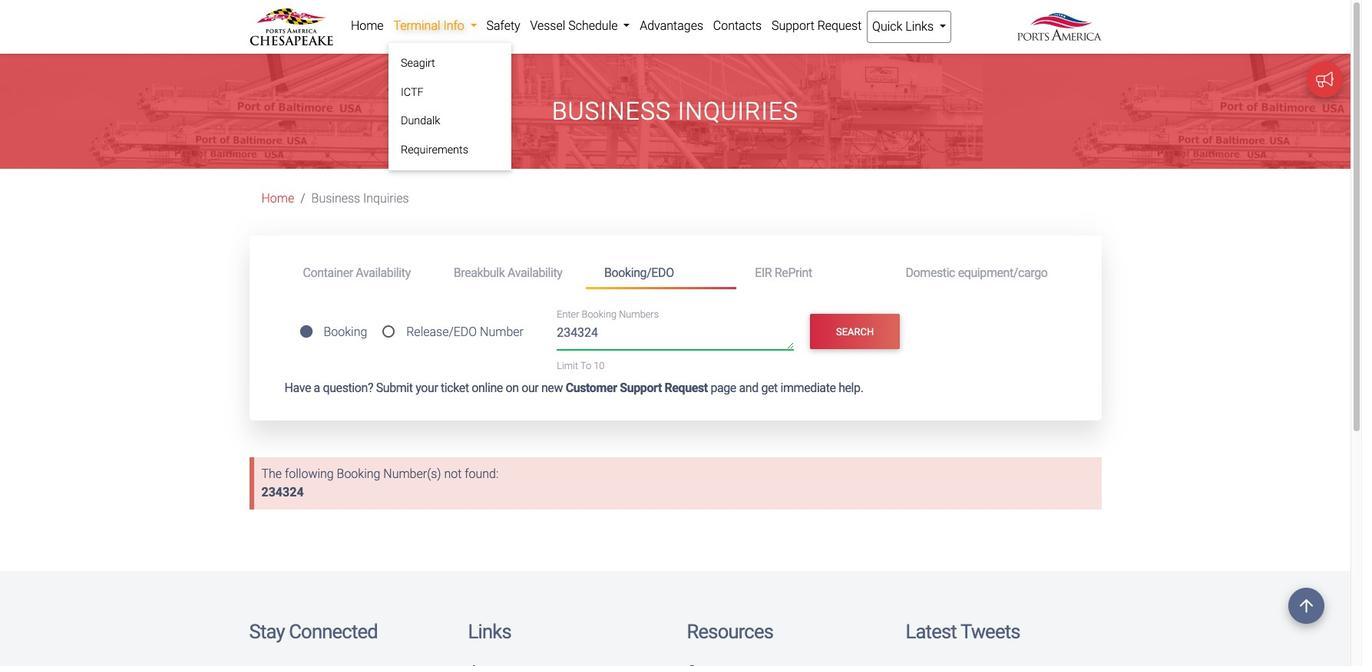 Task type: vqa. For each thing, say whether or not it's contained in the screenshot.
"Booking" to the middle
yes



Task type: describe. For each thing, give the bounding box(es) containing it.
safety
[[486, 18, 520, 33]]

numbers
[[619, 309, 659, 321]]

vessel schedule
[[530, 18, 621, 33]]

0 vertical spatial support
[[772, 18, 814, 33]]

on
[[506, 381, 519, 396]]

234324
[[261, 485, 304, 500]]

breakbulk availability link
[[435, 259, 586, 287]]

safety link
[[482, 11, 525, 41]]

found:
[[465, 467, 499, 482]]

stay
[[249, 621, 285, 644]]

0 horizontal spatial business
[[311, 191, 360, 206]]

not
[[444, 467, 462, 482]]

seagirt link
[[395, 49, 505, 78]]

enter
[[557, 309, 579, 321]]

terminal info
[[393, 18, 467, 33]]

your
[[416, 381, 438, 396]]

support request
[[772, 18, 862, 33]]

vessel schedule link
[[525, 11, 635, 41]]

page
[[711, 381, 736, 396]]

immediate
[[780, 381, 836, 396]]

availability for container availability
[[356, 265, 411, 280]]

1 vertical spatial request
[[665, 381, 708, 396]]

question?
[[323, 381, 373, 396]]

have a question? submit your ticket online on our new customer support request page and get immediate help.
[[284, 381, 863, 396]]

1 vertical spatial inquiries
[[363, 191, 409, 206]]

booking/edo
[[604, 265, 674, 280]]

dundalk
[[401, 115, 440, 128]]

seagirt
[[401, 57, 435, 70]]

domestic equipment/cargo link
[[887, 259, 1066, 287]]

10
[[594, 360, 605, 372]]

reprint
[[775, 265, 812, 280]]

0 vertical spatial business inquiries
[[552, 97, 799, 126]]

support request link
[[767, 11, 867, 41]]

info
[[443, 18, 464, 33]]

enter booking numbers
[[557, 309, 659, 321]]

1 horizontal spatial inquiries
[[678, 97, 799, 126]]

number
[[480, 325, 524, 340]]

limit
[[557, 360, 578, 372]]

tweets
[[960, 621, 1020, 644]]

eir reprint link
[[736, 259, 887, 287]]

go to top image
[[1288, 588, 1324, 624]]

following
[[285, 467, 334, 482]]

a
[[314, 381, 320, 396]]

online
[[472, 381, 503, 396]]

release/edo number
[[406, 325, 524, 340]]

terminal
[[393, 18, 440, 33]]

container availability
[[303, 265, 411, 280]]

requirements
[[401, 143, 468, 157]]

quick
[[872, 19, 902, 34]]



Task type: locate. For each thing, give the bounding box(es) containing it.
container
[[303, 265, 353, 280]]

1 vertical spatial links
[[468, 621, 511, 644]]

contacts
[[713, 18, 762, 33]]

1 vertical spatial business inquiries
[[311, 191, 409, 206]]

0 vertical spatial request
[[817, 18, 862, 33]]

to
[[580, 360, 591, 372]]

0 vertical spatial links
[[905, 19, 934, 34]]

equipment/cargo
[[958, 265, 1048, 280]]

release/edo
[[406, 325, 477, 340]]

1 horizontal spatial support
[[772, 18, 814, 33]]

1 vertical spatial business
[[311, 191, 360, 206]]

limit to 10
[[557, 360, 605, 372]]

inquiries
[[678, 97, 799, 126], [363, 191, 409, 206]]

availability right container on the left top of page
[[356, 265, 411, 280]]

domestic
[[906, 265, 955, 280]]

0 vertical spatial inquiries
[[678, 97, 799, 126]]

booking inside the following booking number(s) not found: 234324
[[337, 467, 380, 482]]

contacts link
[[708, 11, 767, 41]]

advantages
[[640, 18, 703, 33]]

booking right the "following"
[[337, 467, 380, 482]]

0 horizontal spatial inquiries
[[363, 191, 409, 206]]

0 horizontal spatial links
[[468, 621, 511, 644]]

0 horizontal spatial business inquiries
[[311, 191, 409, 206]]

0 horizontal spatial availability
[[356, 265, 411, 280]]

eir reprint
[[755, 265, 812, 280]]

and
[[739, 381, 758, 396]]

1 horizontal spatial business
[[552, 97, 671, 126]]

0 horizontal spatial support
[[620, 381, 662, 396]]

business inquiries
[[552, 97, 799, 126], [311, 191, 409, 206]]

2 availability from the left
[[508, 265, 562, 280]]

0 vertical spatial home link
[[346, 11, 389, 41]]

1 horizontal spatial home link
[[346, 11, 389, 41]]

booking/edo link
[[586, 259, 736, 290]]

0 horizontal spatial request
[[665, 381, 708, 396]]

1 horizontal spatial request
[[817, 18, 862, 33]]

1 horizontal spatial availability
[[508, 265, 562, 280]]

get
[[761, 381, 778, 396]]

request
[[817, 18, 862, 33], [665, 381, 708, 396]]

resources
[[687, 621, 773, 644]]

0 horizontal spatial home link
[[261, 191, 294, 206]]

eir
[[755, 265, 772, 280]]

search button
[[810, 314, 900, 350]]

Enter Booking Numbers text field
[[557, 324, 794, 350]]

1 horizontal spatial business inquiries
[[552, 97, 799, 126]]

1 vertical spatial booking
[[324, 325, 367, 340]]

1 vertical spatial home link
[[261, 191, 294, 206]]

availability for breakbulk availability
[[508, 265, 562, 280]]

availability
[[356, 265, 411, 280], [508, 265, 562, 280]]

links
[[905, 19, 934, 34], [468, 621, 511, 644]]

requirements link
[[395, 136, 505, 165]]

number(s)
[[383, 467, 441, 482]]

ictf link
[[395, 78, 505, 107]]

ticket
[[441, 381, 469, 396]]

1 horizontal spatial home
[[351, 18, 384, 33]]

submit
[[376, 381, 413, 396]]

request left page
[[665, 381, 708, 396]]

quick links
[[872, 19, 937, 34]]

support right contacts in the right top of the page
[[772, 18, 814, 33]]

support
[[772, 18, 814, 33], [620, 381, 662, 396]]

1 availability from the left
[[356, 265, 411, 280]]

booking right enter
[[582, 309, 617, 321]]

the
[[261, 467, 282, 482]]

container availability link
[[284, 259, 435, 287]]

vessel
[[530, 18, 565, 33]]

stay connected
[[249, 621, 378, 644]]

2 vertical spatial booking
[[337, 467, 380, 482]]

0 vertical spatial home
[[351, 18, 384, 33]]

customer support request link
[[566, 381, 708, 396]]

terminal info link
[[389, 11, 482, 41]]

request left 'quick'
[[817, 18, 862, 33]]

0 vertical spatial booking
[[582, 309, 617, 321]]

1 vertical spatial support
[[620, 381, 662, 396]]

the following booking number(s) not found: 234324
[[261, 467, 499, 500]]

breakbulk
[[454, 265, 505, 280]]

booking
[[582, 309, 617, 321], [324, 325, 367, 340], [337, 467, 380, 482]]

our
[[522, 381, 539, 396]]

availability up enter
[[508, 265, 562, 280]]

home
[[351, 18, 384, 33], [261, 191, 294, 206]]

domestic equipment/cargo
[[906, 265, 1048, 280]]

new
[[541, 381, 563, 396]]

0 horizontal spatial home
[[261, 191, 294, 206]]

advantages link
[[635, 11, 708, 41]]

search
[[836, 326, 874, 338]]

latest
[[906, 621, 957, 644]]

dundalk link
[[395, 107, 505, 136]]

have
[[284, 381, 311, 396]]

quick links link
[[867, 11, 952, 43]]

help.
[[839, 381, 863, 396]]

ictf
[[401, 86, 424, 99]]

schedule
[[568, 18, 618, 33]]

home link
[[346, 11, 389, 41], [261, 191, 294, 206]]

breakbulk availability
[[454, 265, 562, 280]]

booking up question?
[[324, 325, 367, 340]]

customer
[[566, 381, 617, 396]]

1 horizontal spatial links
[[905, 19, 934, 34]]

latest tweets
[[906, 621, 1020, 644]]

business
[[552, 97, 671, 126], [311, 191, 360, 206]]

connected
[[289, 621, 378, 644]]

support right customer
[[620, 381, 662, 396]]

0 vertical spatial business
[[552, 97, 671, 126]]

1 vertical spatial home
[[261, 191, 294, 206]]



